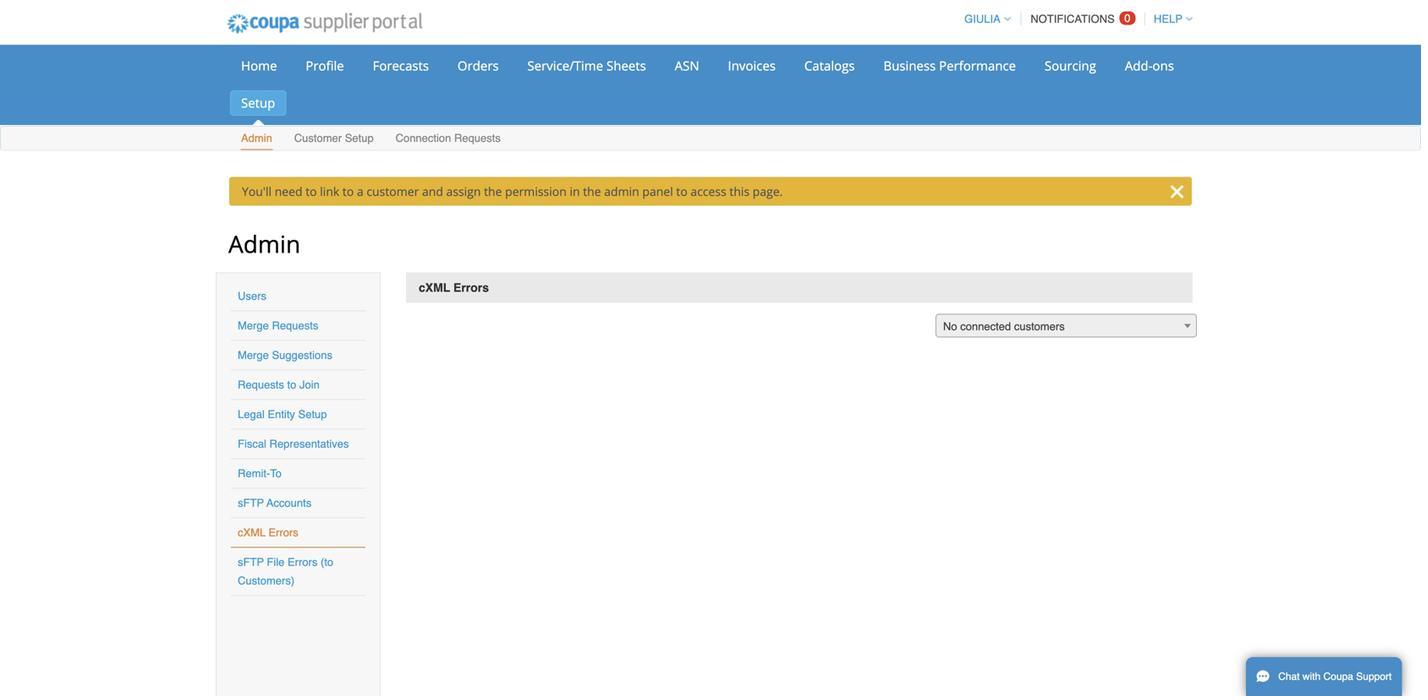 Task type: describe. For each thing, give the bounding box(es) containing it.
1 horizontal spatial cxml
[[419, 281, 450, 295]]

legal entity setup link
[[238, 409, 327, 421]]

giulia
[[964, 13, 1000, 25]]

customer setup link
[[293, 128, 374, 150]]

to left the link
[[306, 184, 317, 200]]

to left a
[[342, 184, 354, 200]]

service/time
[[527, 57, 603, 74]]

invoices link
[[717, 53, 787, 79]]

users link
[[238, 290, 266, 303]]

orders link
[[447, 53, 510, 79]]

profile
[[306, 57, 344, 74]]

profile link
[[295, 53, 355, 79]]

remit-
[[238, 468, 270, 480]]

suggestions
[[272, 349, 332, 362]]

in
[[570, 184, 580, 200]]

fiscal representatives
[[238, 438, 349, 451]]

sftp for sftp file errors (to customers)
[[238, 557, 264, 569]]

requests to join link
[[238, 379, 320, 392]]

customer
[[367, 184, 419, 200]]

performance
[[939, 57, 1016, 74]]

sftp file errors (to customers)
[[238, 557, 333, 588]]

ons
[[1153, 57, 1174, 74]]

legal
[[238, 409, 265, 421]]

service/time sheets link
[[516, 53, 657, 79]]

chat with coupa support button
[[1246, 658, 1402, 697]]

giulia link
[[957, 13, 1011, 25]]

sftp accounts link
[[238, 497, 311, 510]]

legal entity setup
[[238, 409, 327, 421]]

merge requests
[[238, 320, 318, 332]]

1 the from the left
[[484, 184, 502, 200]]

sourcing
[[1045, 57, 1096, 74]]

asn link
[[664, 53, 710, 79]]

coupa supplier portal image
[[216, 3, 434, 45]]

requests to join
[[238, 379, 320, 392]]

panel
[[642, 184, 673, 200]]

catalogs
[[804, 57, 855, 74]]

remit-to link
[[238, 468, 282, 480]]

cxml errors link
[[238, 527, 298, 540]]

merge suggestions
[[238, 349, 332, 362]]

with
[[1303, 672, 1321, 683]]

you'll need to link to a customer and assign the permission in the admin panel to access this page.
[[242, 184, 783, 200]]

accounts
[[267, 497, 311, 510]]

merge for merge requests
[[238, 320, 269, 332]]

2 vertical spatial setup
[[298, 409, 327, 421]]

home
[[241, 57, 277, 74]]

connected
[[960, 321, 1011, 333]]

2 the from the left
[[583, 184, 601, 200]]

service/time sheets
[[527, 57, 646, 74]]

add-ons
[[1125, 57, 1174, 74]]

connection requests link
[[395, 128, 501, 150]]

customer setup
[[294, 132, 374, 145]]

sheets
[[606, 57, 646, 74]]

business performance
[[883, 57, 1016, 74]]

setup inside setup link
[[241, 94, 275, 112]]

notifications
[[1031, 13, 1115, 25]]

0 vertical spatial errors
[[453, 281, 489, 295]]

need
[[275, 184, 302, 200]]

1 vertical spatial errors
[[268, 527, 298, 540]]

assign
[[446, 184, 481, 200]]

representatives
[[269, 438, 349, 451]]

merge suggestions link
[[238, 349, 332, 362]]

merge for merge suggestions
[[238, 349, 269, 362]]

asn
[[675, 57, 699, 74]]



Task type: locate. For each thing, give the bounding box(es) containing it.
2 merge from the top
[[238, 349, 269, 362]]

1 vertical spatial setup
[[345, 132, 374, 145]]

0 horizontal spatial setup
[[241, 94, 275, 112]]

1 vertical spatial requests
[[272, 320, 318, 332]]

admin
[[604, 184, 639, 200]]

1 vertical spatial cxml
[[238, 527, 266, 540]]

notifications 0
[[1031, 12, 1131, 25]]

to
[[306, 184, 317, 200], [342, 184, 354, 200], [676, 184, 688, 200], [287, 379, 296, 392]]

merge down merge requests link
[[238, 349, 269, 362]]

No connected customers text field
[[936, 315, 1196, 339]]

business performance link
[[872, 53, 1027, 79]]

to left join
[[287, 379, 296, 392]]

1 vertical spatial sftp
[[238, 557, 264, 569]]

you'll
[[242, 184, 272, 200]]

admin down setup link
[[241, 132, 272, 145]]

entity
[[268, 409, 295, 421]]

add-ons link
[[1114, 53, 1185, 79]]

requests
[[454, 132, 501, 145], [272, 320, 318, 332], [238, 379, 284, 392]]

page.
[[753, 184, 783, 200]]

chat
[[1278, 672, 1300, 683]]

permission
[[505, 184, 567, 200]]

cxml errors
[[419, 281, 489, 295], [238, 527, 298, 540]]

1 horizontal spatial setup
[[298, 409, 327, 421]]

customers)
[[238, 575, 295, 588]]

to right "panel"
[[676, 184, 688, 200]]

requests up legal
[[238, 379, 284, 392]]

1 vertical spatial cxml errors
[[238, 527, 298, 540]]

0 horizontal spatial cxml
[[238, 527, 266, 540]]

a
[[357, 184, 363, 200]]

0 vertical spatial requests
[[454, 132, 501, 145]]

sftp up customers)
[[238, 557, 264, 569]]

to
[[270, 468, 282, 480]]

business
[[883, 57, 936, 74]]

1 sftp from the top
[[238, 497, 264, 510]]

requests for connection requests
[[454, 132, 501, 145]]

setup inside customer setup link
[[345, 132, 374, 145]]

link
[[320, 184, 339, 200]]

sftp
[[238, 497, 264, 510], [238, 557, 264, 569]]

0 vertical spatial admin
[[241, 132, 272, 145]]

(to
[[321, 557, 333, 569]]

sftp inside sftp file errors (to customers)
[[238, 557, 264, 569]]

0 vertical spatial sftp
[[238, 497, 264, 510]]

merge
[[238, 320, 269, 332], [238, 349, 269, 362]]

0 horizontal spatial cxml errors
[[238, 527, 298, 540]]

admin link
[[240, 128, 273, 150]]

setup up admin link
[[241, 94, 275, 112]]

1 horizontal spatial the
[[583, 184, 601, 200]]

admin
[[241, 132, 272, 145], [228, 228, 300, 260]]

this
[[729, 184, 750, 200]]

0 vertical spatial setup
[[241, 94, 275, 112]]

orders
[[458, 57, 499, 74]]

1 merge from the top
[[238, 320, 269, 332]]

add-
[[1125, 57, 1153, 74]]

0
[[1124, 12, 1131, 25]]

requests up the suggestions
[[272, 320, 318, 332]]

fiscal representatives link
[[238, 438, 349, 451]]

0 vertical spatial merge
[[238, 320, 269, 332]]

coupa
[[1323, 672, 1353, 683]]

2 vertical spatial requests
[[238, 379, 284, 392]]

1 vertical spatial admin
[[228, 228, 300, 260]]

errors inside sftp file errors (to customers)
[[288, 557, 318, 569]]

sourcing link
[[1034, 53, 1107, 79]]

0 vertical spatial cxml
[[419, 281, 450, 295]]

invoices
[[728, 57, 776, 74]]

2 horizontal spatial setup
[[345, 132, 374, 145]]

users
[[238, 290, 266, 303]]

fiscal
[[238, 438, 266, 451]]

setup right customer
[[345, 132, 374, 145]]

2 vertical spatial errors
[[288, 557, 318, 569]]

connection requests
[[395, 132, 501, 145]]

errors
[[453, 281, 489, 295], [268, 527, 298, 540], [288, 557, 318, 569]]

admin down you'll
[[228, 228, 300, 260]]

home link
[[230, 53, 288, 79]]

catalogs link
[[793, 53, 866, 79]]

requests for merge requests
[[272, 320, 318, 332]]

the right the in
[[583, 184, 601, 200]]

setup down join
[[298, 409, 327, 421]]

sftp file errors (to customers) link
[[238, 557, 333, 588]]

0 vertical spatial cxml errors
[[419, 281, 489, 295]]

access
[[691, 184, 726, 200]]

customer
[[294, 132, 342, 145]]

0 horizontal spatial the
[[484, 184, 502, 200]]

join
[[299, 379, 320, 392]]

setup
[[241, 94, 275, 112], [345, 132, 374, 145], [298, 409, 327, 421]]

navigation
[[957, 3, 1193, 36]]

customers
[[1014, 321, 1065, 333]]

1 horizontal spatial cxml errors
[[419, 281, 489, 295]]

the right the assign
[[484, 184, 502, 200]]

merge requests link
[[238, 320, 318, 332]]

1 vertical spatial merge
[[238, 349, 269, 362]]

requests right connection
[[454, 132, 501, 145]]

navigation containing notifications 0
[[957, 3, 1193, 36]]

merge down users link
[[238, 320, 269, 332]]

sftp accounts
[[238, 497, 311, 510]]

and
[[422, 184, 443, 200]]

sftp for sftp accounts
[[238, 497, 264, 510]]

chat with coupa support
[[1278, 672, 1392, 683]]

support
[[1356, 672, 1392, 683]]

No connected customers field
[[936, 314, 1197, 339]]

remit-to
[[238, 468, 282, 480]]

sftp down remit-
[[238, 497, 264, 510]]

setup link
[[230, 91, 286, 116]]

file
[[267, 557, 285, 569]]

forecasts link
[[362, 53, 440, 79]]

no
[[943, 321, 957, 333]]

cxml
[[419, 281, 450, 295], [238, 527, 266, 540]]

no connected customers
[[943, 321, 1065, 333]]

connection
[[395, 132, 451, 145]]

2 sftp from the top
[[238, 557, 264, 569]]

help link
[[1146, 13, 1193, 25]]

forecasts
[[373, 57, 429, 74]]

help
[[1154, 13, 1183, 25]]



Task type: vqa. For each thing, say whether or not it's contained in the screenshot.
Twitter
no



